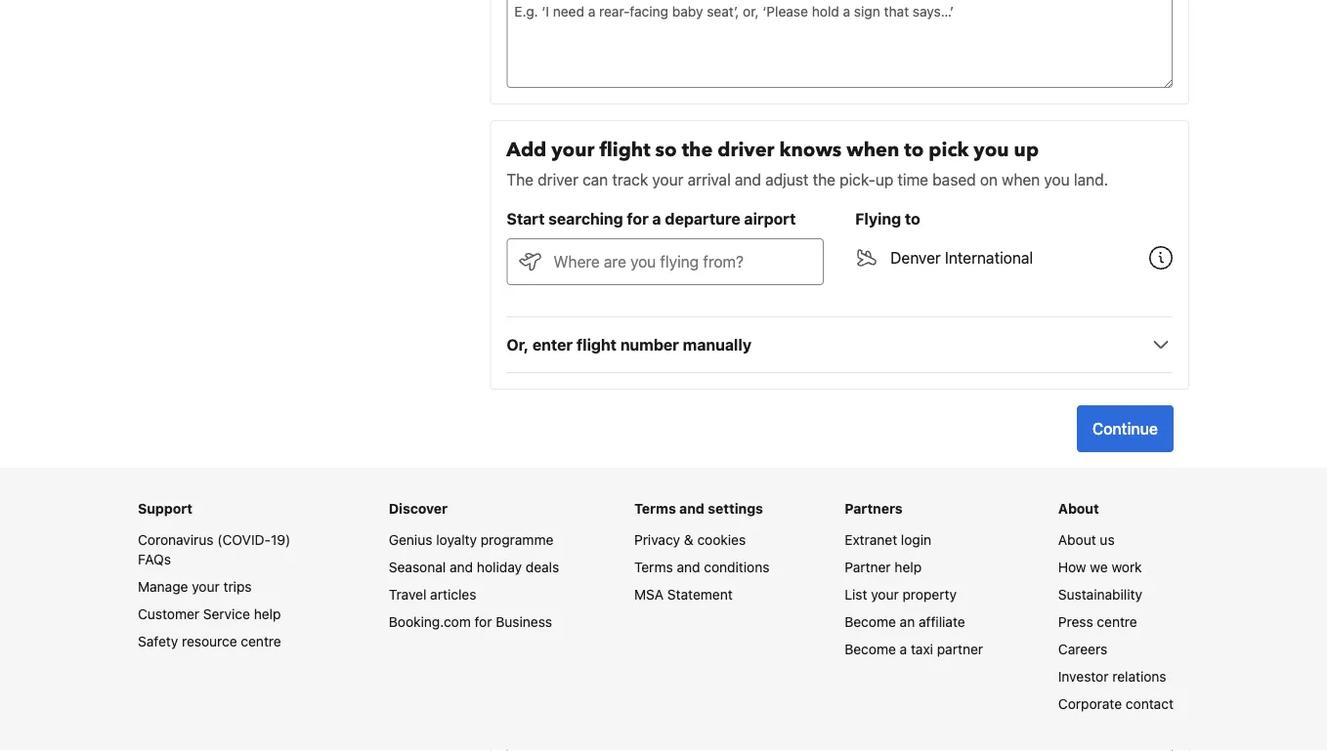 Task type: vqa. For each thing, say whether or not it's contained in the screenshot.
1st ANGELES from the bottom of the page
no



Task type: locate. For each thing, give the bounding box(es) containing it.
0 horizontal spatial you
[[974, 137, 1009, 164]]

flight inside dropdown button
[[577, 336, 617, 354]]

up left time
[[876, 171, 894, 189]]

terms for terms and conditions
[[634, 560, 673, 576]]

denver international
[[891, 249, 1033, 267]]

how we work
[[1059, 560, 1142, 576]]

and up privacy & cookies link in the bottom of the page
[[680, 501, 705, 517]]

when right on
[[1002, 171, 1040, 189]]

terms and conditions
[[634, 560, 770, 576]]

centre down 'service' at left
[[241, 634, 281, 650]]

to inside add your flight so the driver knows when to pick you up the driver can track your arrival and adjust the pick-up time based on when you land.
[[904, 137, 924, 164]]

about up how
[[1059, 532, 1096, 548]]

investor
[[1059, 669, 1109, 685]]

flight for number
[[577, 336, 617, 354]]

1 horizontal spatial up
[[1014, 137, 1039, 164]]

how we work link
[[1059, 560, 1142, 576]]

a
[[653, 210, 661, 228], [900, 642, 907, 658]]

msa statement
[[634, 587, 733, 603]]

about for about us
[[1059, 532, 1096, 548]]

and for seasonal and holiday deals
[[450, 560, 473, 576]]

your up can
[[552, 137, 595, 164]]

1 vertical spatial become
[[845, 642, 896, 658]]

press centre
[[1059, 614, 1138, 631]]

and
[[735, 171, 762, 189], [680, 501, 705, 517], [450, 560, 473, 576], [677, 560, 700, 576]]

about for about
[[1059, 501, 1099, 517]]

0 vertical spatial become
[[845, 614, 896, 631]]

0 vertical spatial help
[[895, 560, 922, 576]]

driver up arrival
[[718, 137, 775, 164]]

become an affiliate
[[845, 614, 966, 631]]

time
[[898, 171, 929, 189]]

1 vertical spatial help
[[254, 607, 281, 623]]

help up the list your property
[[895, 560, 922, 576]]

0 horizontal spatial up
[[876, 171, 894, 189]]

your for add
[[552, 137, 595, 164]]

1 horizontal spatial centre
[[1097, 614, 1138, 631]]

terms
[[634, 501, 676, 517], [634, 560, 673, 576]]

investor relations
[[1059, 669, 1167, 685]]

1 vertical spatial driver
[[538, 171, 579, 189]]

1 vertical spatial about
[[1059, 532, 1096, 548]]

about us link
[[1059, 532, 1115, 548]]

your
[[552, 137, 595, 164], [652, 171, 684, 189], [192, 579, 220, 595], [871, 587, 899, 603]]

1 vertical spatial flight
[[577, 336, 617, 354]]

work
[[1112, 560, 1142, 576]]

1 horizontal spatial you
[[1044, 171, 1070, 189]]

careers link
[[1059, 642, 1108, 658]]

and for terms and conditions
[[677, 560, 700, 576]]

become
[[845, 614, 896, 631], [845, 642, 896, 658]]

we
[[1090, 560, 1108, 576]]

for
[[627, 210, 649, 228], [475, 614, 492, 631]]

and down &
[[677, 560, 700, 576]]

become for become a taxi partner
[[845, 642, 896, 658]]

centre down sustainability "link"
[[1097, 614, 1138, 631]]

booking.com for business link
[[389, 614, 552, 631]]

your for manage
[[192, 579, 220, 595]]

(covid-
[[217, 532, 271, 548]]

the down knows
[[813, 171, 836, 189]]

0 vertical spatial the
[[682, 137, 713, 164]]

careers
[[1059, 642, 1108, 658]]

become down list
[[845, 614, 896, 631]]

0 vertical spatial about
[[1059, 501, 1099, 517]]

safety resource centre
[[138, 634, 281, 650]]

1 vertical spatial a
[[900, 642, 907, 658]]

to right flying
[[905, 210, 921, 228]]

manage your trips
[[138, 579, 252, 595]]

booking.com for business
[[389, 614, 552, 631]]

1 vertical spatial terms
[[634, 560, 673, 576]]

0 vertical spatial terms
[[634, 501, 676, 517]]

partner
[[937, 642, 983, 658]]

2 about from the top
[[1059, 532, 1096, 548]]

you
[[974, 137, 1009, 164], [1044, 171, 1070, 189]]

0 vertical spatial when
[[847, 137, 900, 164]]

privacy & cookies
[[634, 532, 746, 548]]

0 vertical spatial you
[[974, 137, 1009, 164]]

msa statement link
[[634, 587, 733, 603]]

up
[[1014, 137, 1039, 164], [876, 171, 894, 189]]

1 vertical spatial for
[[475, 614, 492, 631]]

1 vertical spatial up
[[876, 171, 894, 189]]

your down partner help link
[[871, 587, 899, 603]]

and for terms and settings
[[680, 501, 705, 517]]

1 vertical spatial to
[[905, 210, 921, 228]]

when up pick-
[[847, 137, 900, 164]]

safety resource centre link
[[138, 634, 281, 650]]

1 horizontal spatial the
[[813, 171, 836, 189]]

the right so
[[682, 137, 713, 164]]

1 terms from the top
[[634, 501, 676, 517]]

and right arrival
[[735, 171, 762, 189]]

become down the become an affiliate link
[[845, 642, 896, 658]]

when
[[847, 137, 900, 164], [1002, 171, 1040, 189]]

seasonal and holiday deals link
[[389, 560, 559, 576]]

corporate contact link
[[1059, 697, 1174, 713]]

terms up privacy
[[634, 501, 676, 517]]

extranet login link
[[845, 532, 932, 548]]

up right pick
[[1014, 137, 1039, 164]]

1 about from the top
[[1059, 501, 1099, 517]]

a left the "departure"
[[653, 210, 661, 228]]

seasonal and holiday deals
[[389, 560, 559, 576]]

centre
[[1097, 614, 1138, 631], [241, 634, 281, 650]]

number
[[621, 336, 679, 354]]

genius loyalty programme
[[389, 532, 554, 548]]

1 horizontal spatial help
[[895, 560, 922, 576]]

1 vertical spatial when
[[1002, 171, 1040, 189]]

customer
[[138, 607, 199, 623]]

flight up track on the top left of the page
[[600, 137, 651, 164]]

driver left can
[[538, 171, 579, 189]]

articles
[[430, 587, 476, 603]]

your up customer service help
[[192, 579, 220, 595]]

continue
[[1093, 420, 1158, 438]]

1 horizontal spatial for
[[627, 210, 649, 228]]

how
[[1059, 560, 1087, 576]]

programme
[[481, 532, 554, 548]]

flight inside add your flight so the driver knows when to pick you up the driver can track your arrival and adjust the pick-up time based on when you land.
[[600, 137, 651, 164]]

sustainability
[[1059, 587, 1143, 603]]

start
[[507, 210, 545, 228]]

1 to from the top
[[904, 137, 924, 164]]

support
[[138, 501, 193, 517]]

0 horizontal spatial help
[[254, 607, 281, 623]]

2 terms from the top
[[634, 560, 673, 576]]

0 vertical spatial driver
[[718, 137, 775, 164]]

or, enter flight number manually
[[507, 336, 752, 354]]

contact
[[1126, 697, 1174, 713]]

0 vertical spatial to
[[904, 137, 924, 164]]

add your flight so the driver knows when to pick you up the driver can track your arrival and adjust the pick-up time based on when you land.
[[507, 137, 1109, 189]]

terms down privacy
[[634, 560, 673, 576]]

about
[[1059, 501, 1099, 517], [1059, 532, 1096, 548]]

about up about us "link"
[[1059, 501, 1099, 517]]

0 horizontal spatial centre
[[241, 634, 281, 650]]

1 vertical spatial centre
[[241, 634, 281, 650]]

corporate
[[1059, 697, 1122, 713]]

1 vertical spatial you
[[1044, 171, 1070, 189]]

help right 'service' at left
[[254, 607, 281, 623]]

extranet login
[[845, 532, 932, 548]]

flight right enter
[[577, 336, 617, 354]]

0 vertical spatial flight
[[600, 137, 651, 164]]

2 become from the top
[[845, 642, 896, 658]]

1 vertical spatial the
[[813, 171, 836, 189]]

and down the loyalty at the bottom left of page
[[450, 560, 473, 576]]

a left taxi
[[900, 642, 907, 658]]

customer service help link
[[138, 607, 281, 623]]

you up on
[[974, 137, 1009, 164]]

partner help link
[[845, 560, 922, 576]]

for left business
[[475, 614, 492, 631]]

flying
[[856, 210, 901, 228]]

list your property link
[[845, 587, 957, 603]]

your down so
[[652, 171, 684, 189]]

privacy & cookies link
[[634, 532, 746, 548]]

you left land.
[[1044, 171, 1070, 189]]

1 become from the top
[[845, 614, 896, 631]]

for down track on the top left of the page
[[627, 210, 649, 228]]

flight
[[600, 137, 651, 164], [577, 336, 617, 354]]

to up time
[[904, 137, 924, 164]]

list your property
[[845, 587, 957, 603]]

based
[[933, 171, 976, 189]]

0 horizontal spatial a
[[653, 210, 661, 228]]



Task type: describe. For each thing, give the bounding box(es) containing it.
continue button
[[1077, 406, 1174, 453]]

become a taxi partner
[[845, 642, 983, 658]]

coronavirus (covid-19) faqs link
[[138, 532, 291, 568]]

us
[[1100, 532, 1115, 548]]

0 vertical spatial up
[[1014, 137, 1039, 164]]

knows
[[780, 137, 842, 164]]

enter
[[533, 336, 573, 354]]

booking.com
[[389, 614, 471, 631]]

arrival
[[688, 171, 731, 189]]

taxi
[[911, 642, 934, 658]]

pick-
[[840, 171, 876, 189]]

0 horizontal spatial the
[[682, 137, 713, 164]]

on
[[980, 171, 998, 189]]

list
[[845, 587, 867, 603]]

service
[[203, 607, 250, 623]]

become for become an affiliate
[[845, 614, 896, 631]]

0 horizontal spatial driver
[[538, 171, 579, 189]]

start searching for a departure airport
[[507, 210, 796, 228]]

2 to from the top
[[905, 210, 921, 228]]

genius
[[389, 532, 433, 548]]

land.
[[1074, 171, 1109, 189]]

about us
[[1059, 532, 1115, 548]]

an
[[900, 614, 915, 631]]

1 horizontal spatial a
[[900, 642, 907, 658]]

departure
[[665, 210, 741, 228]]

sustainability link
[[1059, 587, 1143, 603]]

E.g. 'I need a rear-facing baby seat', or, 'Please hold a sign that says…' text field
[[507, 0, 1173, 88]]

genius loyalty programme link
[[389, 532, 554, 548]]

press
[[1059, 614, 1094, 631]]

0 vertical spatial centre
[[1097, 614, 1138, 631]]

denver
[[891, 249, 941, 267]]

the
[[507, 171, 534, 189]]

manage
[[138, 579, 188, 595]]

settings
[[708, 501, 763, 517]]

statement
[[668, 587, 733, 603]]

business
[[496, 614, 552, 631]]

Where are you flying from? field
[[542, 239, 824, 285]]

resource
[[182, 634, 237, 650]]

become a taxi partner link
[[845, 642, 983, 658]]

or,
[[507, 336, 529, 354]]

your for list
[[871, 587, 899, 603]]

0 horizontal spatial for
[[475, 614, 492, 631]]

or, enter flight number manually button
[[507, 333, 1173, 357]]

airport
[[744, 210, 796, 228]]

customer service help
[[138, 607, 281, 623]]

manually
[[683, 336, 752, 354]]

searching
[[549, 210, 623, 228]]

seasonal
[[389, 560, 446, 576]]

privacy
[[634, 532, 680, 548]]

msa
[[634, 587, 664, 603]]

track
[[612, 171, 648, 189]]

&
[[684, 532, 694, 548]]

holiday
[[477, 560, 522, 576]]

loyalty
[[436, 532, 477, 548]]

travel articles link
[[389, 587, 476, 603]]

flight for so
[[600, 137, 651, 164]]

and inside add your flight so the driver knows when to pick you up the driver can track your arrival and adjust the pick-up time based on when you land.
[[735, 171, 762, 189]]

adjust
[[766, 171, 809, 189]]

international
[[945, 249, 1033, 267]]

press centre link
[[1059, 614, 1138, 631]]

partners
[[845, 501, 903, 517]]

investor relations link
[[1059, 669, 1167, 685]]

travel
[[389, 587, 427, 603]]

so
[[656, 137, 677, 164]]

conditions
[[704, 560, 770, 576]]

1 horizontal spatial driver
[[718, 137, 775, 164]]

partner help
[[845, 560, 922, 576]]

partner
[[845, 560, 891, 576]]

terms and conditions link
[[634, 560, 770, 576]]

affiliate
[[919, 614, 966, 631]]

terms for terms and settings
[[634, 501, 676, 517]]

1 horizontal spatial when
[[1002, 171, 1040, 189]]

coronavirus
[[138, 532, 214, 548]]

safety
[[138, 634, 178, 650]]

property
[[903, 587, 957, 603]]

login
[[901, 532, 932, 548]]

0 horizontal spatial when
[[847, 137, 900, 164]]

0 vertical spatial a
[[653, 210, 661, 228]]

pick
[[929, 137, 969, 164]]

manage your trips link
[[138, 579, 252, 595]]

corporate contact
[[1059, 697, 1174, 713]]

19)
[[271, 532, 291, 548]]

discover
[[389, 501, 448, 517]]

trips
[[223, 579, 252, 595]]

coronavirus (covid-19) faqs
[[138, 532, 291, 568]]

add
[[507, 137, 547, 164]]

can
[[583, 171, 608, 189]]

extranet
[[845, 532, 898, 548]]

flying to
[[856, 210, 921, 228]]

0 vertical spatial for
[[627, 210, 649, 228]]



